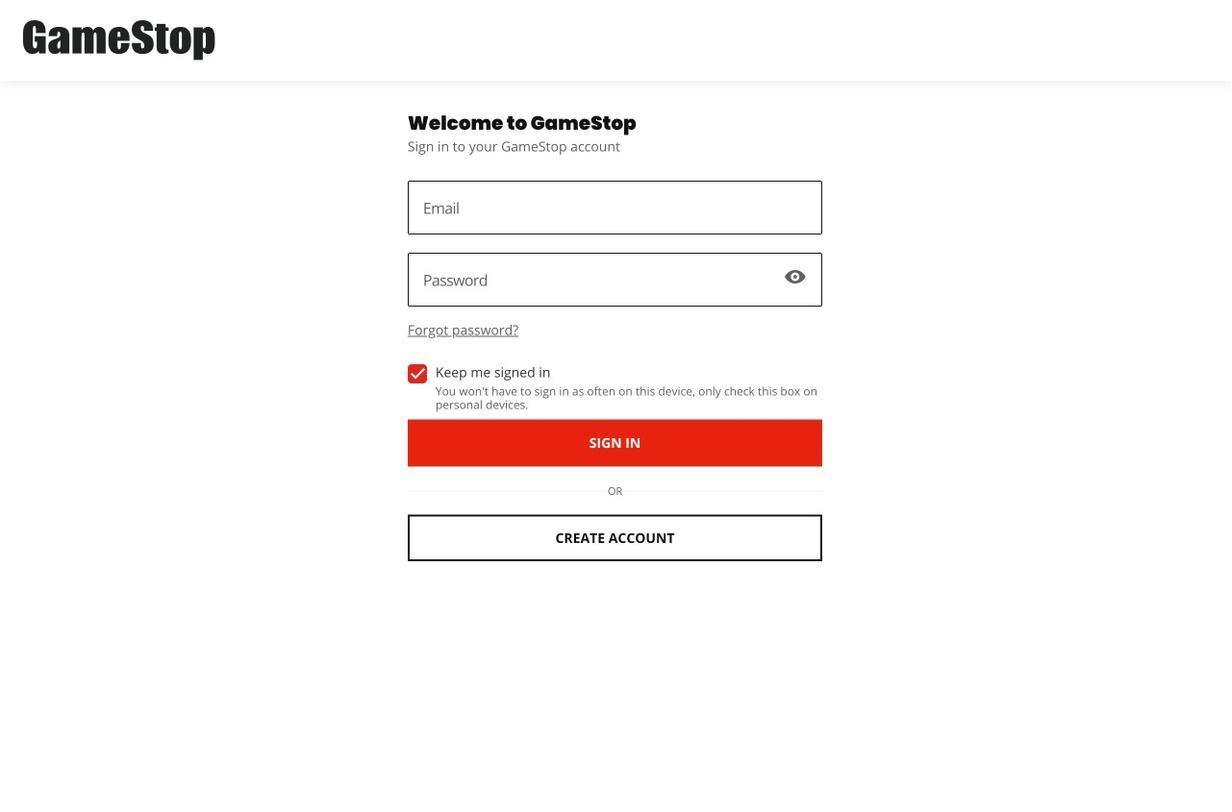 Task type: describe. For each thing, give the bounding box(es) containing it.
gamestop image
[[23, 17, 216, 64]]



Task type: locate. For each thing, give the bounding box(es) containing it.
None password field
[[408, 253, 823, 307]]

None email field
[[408, 181, 823, 235]]



Task type: vqa. For each thing, say whether or not it's contained in the screenshot.
email field
yes



